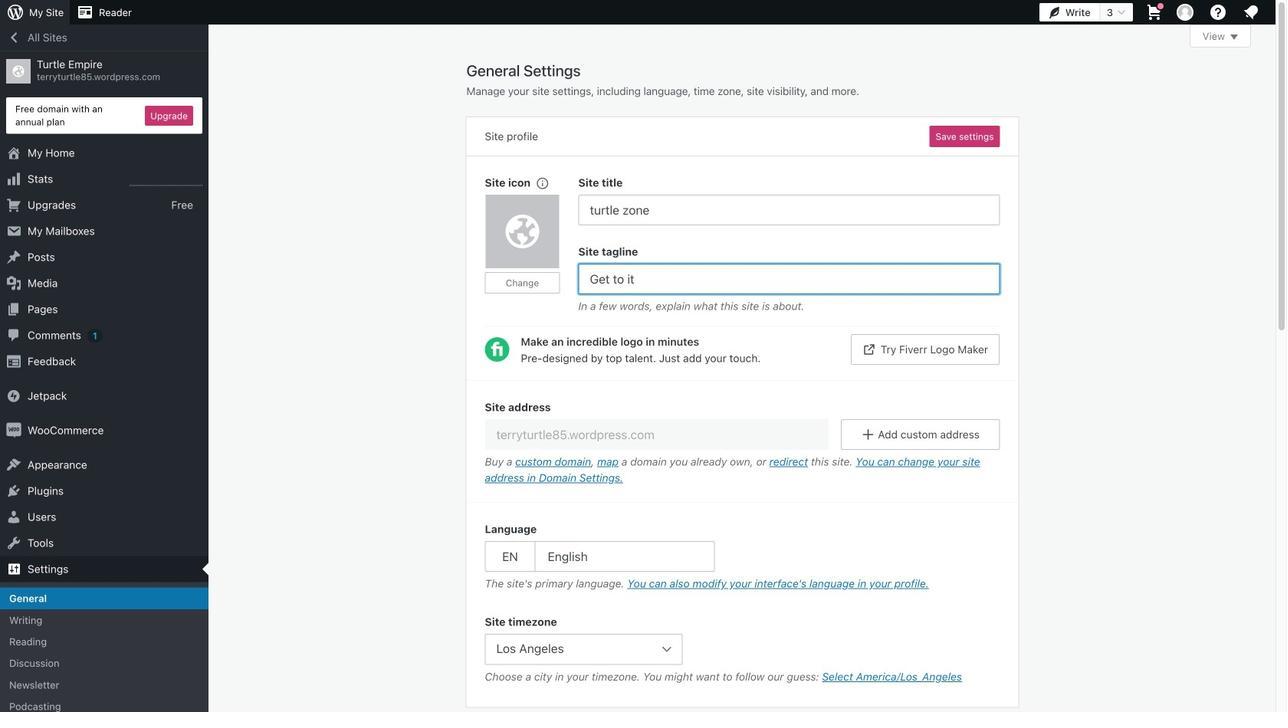 Task type: vqa. For each thing, say whether or not it's contained in the screenshot.
1st img
yes



Task type: describe. For each thing, give the bounding box(es) containing it.
fiverr small logo image
[[485, 338, 510, 362]]

closed image
[[1231, 35, 1239, 40]]



Task type: locate. For each thing, give the bounding box(es) containing it.
2 img image from the top
[[6, 423, 21, 438]]

0 vertical spatial img image
[[6, 389, 21, 404]]

1 img image from the top
[[6, 389, 21, 404]]

img image
[[6, 389, 21, 404], [6, 423, 21, 438]]

1 vertical spatial img image
[[6, 423, 21, 438]]

manage your notifications image
[[1243, 3, 1261, 21]]

None text field
[[579, 195, 1001, 226], [485, 420, 829, 450], [579, 195, 1001, 226], [485, 420, 829, 450]]

my profile image
[[1177, 4, 1194, 21]]

group
[[485, 175, 579, 318], [579, 175, 1001, 226], [579, 244, 1001, 318], [467, 380, 1019, 503], [485, 522, 1001, 596], [485, 614, 1001, 689]]

main content
[[467, 25, 1252, 713]]

help image
[[1210, 3, 1228, 21]]

more information image
[[535, 176, 549, 190]]

highest hourly views 0 image
[[130, 176, 203, 186]]

None text field
[[579, 264, 1001, 295]]

my shopping cart image
[[1146, 3, 1164, 21]]



